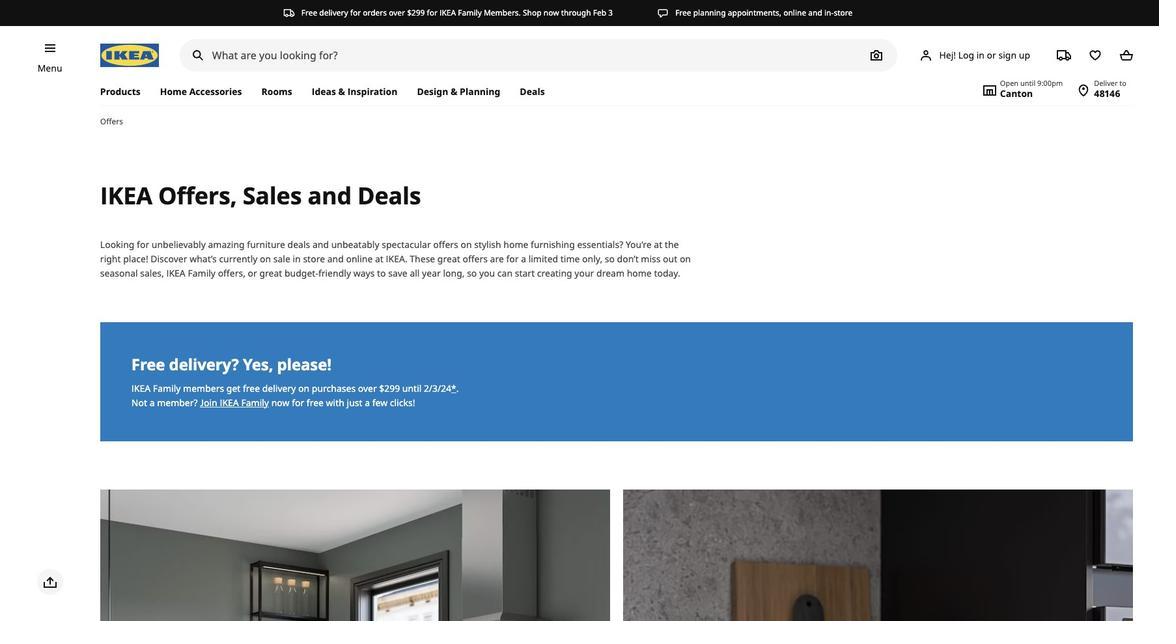 Task type: vqa. For each thing, say whether or not it's contained in the screenshot.
store to the top
yes



Task type: describe. For each thing, give the bounding box(es) containing it.
until inside "ikea family members get free delivery on purchases over $299 until 2/3/24 * . not a member? join ikea family now for free with just a few clicks!"
[[402, 382, 422, 394]]

up
[[1019, 49, 1030, 61]]

feb
[[593, 7, 606, 18]]

miss
[[641, 253, 661, 265]]

deliver to 48146
[[1094, 78, 1127, 100]]

members.
[[484, 7, 521, 18]]

and up friendly
[[327, 253, 344, 265]]

canton
[[1000, 87, 1033, 100]]

can
[[497, 267, 513, 279]]

furniture
[[247, 238, 285, 251]]

on down furniture
[[260, 253, 271, 265]]

start
[[515, 267, 535, 279]]

free delivery for orders over $299 for ikea family members. shop now through feb 3
[[301, 7, 613, 18]]

9:00pm
[[1038, 78, 1063, 88]]

sales
[[243, 180, 302, 212]]

menu button
[[38, 61, 62, 76]]

1 vertical spatial so
[[467, 267, 477, 279]]

hej!
[[939, 49, 956, 61]]

home
[[160, 85, 187, 98]]

essentials?
[[577, 238, 623, 251]]

home accessories
[[160, 85, 242, 98]]

deals
[[288, 238, 310, 251]]

in inside "link"
[[977, 49, 985, 61]]

accessories
[[189, 85, 242, 98]]

deals link
[[510, 78, 555, 105]]

yes,
[[243, 354, 273, 375]]

today.
[[654, 267, 680, 279]]

planning
[[460, 85, 500, 98]]

furnishing
[[531, 238, 575, 251]]

0 horizontal spatial free
[[243, 382, 260, 394]]

ikea logotype, go to start page image
[[100, 44, 159, 67]]

1 horizontal spatial store
[[834, 7, 853, 18]]

unbeatably
[[331, 238, 379, 251]]

ikea up not
[[131, 382, 151, 394]]

sales,
[[140, 267, 164, 279]]

3
[[608, 7, 613, 18]]

* link
[[451, 382, 456, 394]]

currently
[[219, 253, 258, 265]]

with
[[326, 396, 344, 409]]

ideas & inspiration link
[[302, 78, 407, 105]]

menu
[[38, 62, 62, 74]]

store inside looking for unbelievably amazing furniture deals and unbeatably spectacular offers on stylish home furnishing essentials? you're at the right place! discover what's currently on sale in store and online at ikea. these great offers are for a limited time only, so don't miss out on seasonal sales, ikea family offers, or great budget-friendly ways to save all year long, so you can start creating your dream home today.
[[303, 253, 325, 265]]

48146
[[1094, 87, 1121, 100]]

free for free delivery for orders over $299 for ikea family members. shop now through feb 3
[[301, 7, 317, 18]]

you
[[479, 267, 495, 279]]

place!
[[123, 253, 148, 265]]

ikea down get
[[220, 396, 239, 409]]

in inside looking for unbelievably amazing furniture deals and unbeatably spectacular offers on stylish home furnishing essentials? you're at the right place! discover what's currently on sale in store and online at ikea. these great offers are for a limited time only, so don't miss out on seasonal sales, ikea family offers, or great budget-friendly ways to save all year long, so you can start creating your dream home today.
[[293, 253, 301, 265]]

deliver
[[1094, 78, 1118, 88]]

hej! log in or sign up link
[[903, 42, 1046, 68]]

products
[[100, 85, 140, 98]]

free delivery? yes, please!
[[131, 354, 332, 375]]

for left orders
[[350, 7, 361, 18]]

0 horizontal spatial at
[[375, 253, 384, 265]]

*
[[451, 382, 456, 394]]

now inside "link"
[[544, 7, 559, 18]]

stylish
[[474, 238, 501, 251]]

through
[[561, 7, 591, 18]]

1 horizontal spatial great
[[438, 253, 460, 265]]

out
[[663, 253, 677, 265]]

& for design
[[451, 85, 457, 98]]

appointments,
[[728, 7, 782, 18]]

0 horizontal spatial a
[[150, 396, 155, 409]]

not
[[131, 396, 147, 409]]

all
[[410, 267, 420, 279]]

and right deals
[[313, 238, 329, 251]]

free planning appointments, online and in-store link
[[657, 7, 853, 19]]

friendly
[[318, 267, 351, 279]]

1 horizontal spatial online
[[784, 7, 806, 18]]

.
[[456, 382, 459, 394]]

offers,
[[218, 267, 245, 279]]

home accessories link
[[150, 78, 252, 105]]

offers,
[[158, 180, 237, 212]]

ideas & inspiration
[[312, 85, 398, 98]]

or inside looking for unbelievably amazing furniture deals and unbeatably spectacular offers on stylish home furnishing essentials? you're at the right place! discover what's currently on sale in store and online at ikea. these great offers are for a limited time only, so don't miss out on seasonal sales, ikea family offers, or great budget-friendly ways to save all year long, so you can start creating your dream home today.
[[248, 267, 257, 279]]

you're
[[626, 238, 652, 251]]

budget-
[[285, 267, 318, 279]]

family inside looking for unbelievably amazing furniture deals and unbeatably spectacular offers on stylish home furnishing essentials? you're at the right place! discover what's currently on sale in store and online at ikea. these great offers are for a limited time only, so don't miss out on seasonal sales, ikea family offers, or great budget-friendly ways to save all year long, so you can start creating your dream home today.
[[188, 267, 216, 279]]

join ikea family link
[[200, 396, 269, 409]]

looking
[[100, 238, 134, 251]]

limited
[[529, 253, 558, 265]]

ikea inside looking for unbelievably amazing furniture deals and unbeatably spectacular offers on stylish home furnishing essentials? you're at the right place! discover what's currently on sale in store and online at ikea. these great offers are for a limited time only, so don't miss out on seasonal sales, ikea family offers, or great budget-friendly ways to save all year long, so you can start creating your dream home today.
[[166, 267, 185, 279]]

join
[[200, 396, 217, 409]]

ikea up "looking"
[[100, 180, 152, 212]]

a inside looking for unbelievably amazing furniture deals and unbeatably spectacular offers on stylish home furnishing essentials? you're at the right place! discover what's currently on sale in store and online at ikea. these great offers are for a limited time only, so don't miss out on seasonal sales, ikea family offers, or great budget-friendly ways to save all year long, so you can start creating your dream home today.
[[521, 253, 526, 265]]

please!
[[277, 354, 332, 375]]

hej! log in or sign up
[[939, 49, 1030, 61]]

rooms link
[[252, 78, 302, 105]]

$299 inside "link"
[[407, 7, 425, 18]]

orders
[[363, 7, 387, 18]]

over inside "link"
[[389, 7, 405, 18]]

for inside "ikea family members get free delivery on purchases over $299 until 2/3/24 * . not a member? join ikea family now for free with just a few clicks!"
[[292, 396, 304, 409]]

products link
[[100, 78, 150, 105]]

ideas
[[312, 85, 336, 98]]

1 vertical spatial deals
[[358, 180, 421, 212]]

planning
[[693, 7, 726, 18]]

and left in- on the right top of page
[[808, 7, 822, 18]]



Task type: locate. For each thing, give the bounding box(es) containing it.
home up "are"
[[504, 238, 528, 251]]

&
[[338, 85, 345, 98], [451, 85, 457, 98]]

1 vertical spatial or
[[248, 267, 257, 279]]

0 vertical spatial over
[[389, 7, 405, 18]]

free for free delivery? yes, please!
[[131, 354, 165, 375]]

deals down "search by product" text box
[[520, 85, 545, 98]]

family up "member?"
[[153, 382, 181, 394]]

open
[[1000, 78, 1019, 88]]

unbelievably
[[152, 238, 206, 251]]

0 horizontal spatial or
[[248, 267, 257, 279]]

0 horizontal spatial store
[[303, 253, 325, 265]]

until right open
[[1021, 78, 1036, 88]]

1 horizontal spatial until
[[1021, 78, 1036, 88]]

online left in- on the right top of page
[[784, 7, 806, 18]]

free right get
[[243, 382, 260, 394]]

$299 inside "ikea family members get free delivery on purchases over $299 until 2/3/24 * . not a member? join ikea family now for free with just a few clicks!"
[[379, 382, 400, 394]]

offers up you
[[463, 253, 488, 265]]

1 vertical spatial delivery
[[262, 382, 296, 394]]

now
[[544, 7, 559, 18], [271, 396, 289, 409]]

0 horizontal spatial offers
[[433, 238, 458, 251]]

ikea family members get free delivery on purchases over $299 until 2/3/24 * . not a member? join ikea family now for free with just a few clicks!
[[131, 382, 459, 409]]

0 vertical spatial deals
[[520, 85, 545, 98]]

a
[[521, 253, 526, 265], [150, 396, 155, 409], [365, 396, 370, 409]]

1 vertical spatial to
[[377, 267, 386, 279]]

1 horizontal spatial a
[[365, 396, 370, 409]]

2 & from the left
[[451, 85, 457, 98]]

ikea
[[440, 7, 456, 18], [100, 180, 152, 212], [166, 267, 185, 279], [131, 382, 151, 394], [220, 396, 239, 409]]

now right shop
[[544, 7, 559, 18]]

Search by product text field
[[180, 39, 898, 72]]

1 horizontal spatial or
[[987, 49, 996, 61]]

so up dream
[[605, 253, 615, 265]]

open until 9:00pm canton
[[1000, 78, 1063, 100]]

1 & from the left
[[338, 85, 345, 98]]

to inside deliver to 48146
[[1120, 78, 1127, 88]]

1 horizontal spatial in
[[977, 49, 985, 61]]

now inside "ikea family members get free delivery on purchases over $299 until 2/3/24 * . not a member? join ikea family now for free with just a few clicks!"
[[271, 396, 289, 409]]

offers up these
[[433, 238, 458, 251]]

and
[[808, 7, 822, 18], [308, 180, 352, 212], [313, 238, 329, 251], [327, 253, 344, 265]]

don't
[[617, 253, 639, 265]]

for left with
[[292, 396, 304, 409]]

rooms
[[261, 85, 292, 98]]

creating
[[537, 267, 572, 279]]

1 vertical spatial home
[[627, 267, 652, 279]]

family left members. on the left of page
[[458, 7, 482, 18]]

for right orders
[[427, 7, 438, 18]]

0 horizontal spatial $299
[[379, 382, 400, 394]]

1 horizontal spatial $299
[[407, 7, 425, 18]]

0 horizontal spatial so
[[467, 267, 477, 279]]

1 horizontal spatial now
[[544, 7, 559, 18]]

sale
[[273, 253, 290, 265]]

great down sale
[[259, 267, 282, 279]]

so left you
[[467, 267, 477, 279]]

& right ideas
[[338, 85, 345, 98]]

0 vertical spatial or
[[987, 49, 996, 61]]

shop
[[523, 7, 542, 18]]

or down currently
[[248, 267, 257, 279]]

long,
[[443, 267, 465, 279]]

right
[[100, 253, 121, 265]]

great
[[438, 253, 460, 265], [259, 267, 282, 279]]

0 horizontal spatial great
[[259, 267, 282, 279]]

over up 'few'
[[358, 382, 377, 394]]

family inside "link"
[[458, 7, 482, 18]]

are
[[490, 253, 504, 265]]

ikea inside "link"
[[440, 7, 456, 18]]

0 vertical spatial delivery
[[319, 7, 348, 18]]

1 horizontal spatial home
[[627, 267, 652, 279]]

delivery inside 'free delivery for orders over $299 for ikea family members. shop now through feb 3' "link"
[[319, 7, 348, 18]]

1 horizontal spatial so
[[605, 253, 615, 265]]

delivery?
[[169, 354, 239, 375]]

on inside "ikea family members get free delivery on purchases over $299 until 2/3/24 * . not a member? join ikea family now for free with just a few clicks!"
[[298, 382, 309, 394]]

purchases
[[312, 382, 356, 394]]

on left stylish
[[461, 238, 472, 251]]

online inside looking for unbelievably amazing furniture deals and unbeatably spectacular offers on stylish home furnishing essentials? you're at the right place! discover what's currently on sale in store and online at ikea. these great offers are for a limited time only, so don't miss out on seasonal sales, ikea family offers, or great budget-friendly ways to save all year long, so you can start creating your dream home today.
[[346, 253, 373, 265]]

delivery down yes,
[[262, 382, 296, 394]]

None search field
[[180, 39, 898, 72]]

for right "are"
[[506, 253, 519, 265]]

on right out
[[680, 253, 691, 265]]

0 vertical spatial until
[[1021, 78, 1036, 88]]

deals
[[520, 85, 545, 98], [358, 180, 421, 212]]

online down the unbeatably
[[346, 253, 373, 265]]

these
[[410, 253, 435, 265]]

1 horizontal spatial free
[[301, 7, 317, 18]]

or inside "link"
[[987, 49, 996, 61]]

a up start
[[521, 253, 526, 265]]

for up place!
[[137, 238, 149, 251]]

dream
[[597, 267, 625, 279]]

what's
[[190, 253, 217, 265]]

1 vertical spatial store
[[303, 253, 325, 265]]

discover
[[151, 253, 187, 265]]

ikea down discover
[[166, 267, 185, 279]]

0 horizontal spatial now
[[271, 396, 289, 409]]

0 horizontal spatial deals
[[358, 180, 421, 212]]

0 horizontal spatial online
[[346, 253, 373, 265]]

design & planning
[[417, 85, 500, 98]]

in down deals
[[293, 253, 301, 265]]

to inside looking for unbelievably amazing furniture deals and unbeatably spectacular offers on stylish home furnishing essentials? you're at the right place! discover what's currently on sale in store and online at ikea. these great offers are for a limited time only, so don't miss out on seasonal sales, ikea family offers, or great budget-friendly ways to save all year long, so you can start creating your dream home today.
[[377, 267, 386, 279]]

free
[[301, 7, 317, 18], [675, 7, 691, 18], [131, 354, 165, 375]]

1 vertical spatial offers
[[463, 253, 488, 265]]

1 horizontal spatial deals
[[520, 85, 545, 98]]

$299 up 'few'
[[379, 382, 400, 394]]

0 vertical spatial home
[[504, 238, 528, 251]]

in-
[[824, 7, 834, 18]]

0 vertical spatial offers
[[433, 238, 458, 251]]

free inside "link"
[[301, 7, 317, 18]]

offers
[[100, 116, 123, 127]]

family
[[458, 7, 482, 18], [188, 267, 216, 279], [153, 382, 181, 394], [241, 396, 269, 409]]

0 vertical spatial store
[[834, 7, 853, 18]]

ikea left members. on the left of page
[[440, 7, 456, 18]]

delivery left orders
[[319, 7, 348, 18]]

members
[[183, 382, 224, 394]]

over right orders
[[389, 7, 405, 18]]

0 vertical spatial at
[[654, 238, 662, 251]]

design & planning link
[[407, 78, 510, 105]]

clicks!
[[390, 396, 415, 409]]

free planning appointments, online and in-store
[[675, 7, 853, 18]]

$299 right orders
[[407, 7, 425, 18]]

free left with
[[307, 396, 324, 409]]

in
[[977, 49, 985, 61], [293, 253, 301, 265]]

get
[[226, 382, 241, 394]]

2 horizontal spatial a
[[521, 253, 526, 265]]

1 vertical spatial great
[[259, 267, 282, 279]]

save
[[388, 267, 408, 279]]

at left the
[[654, 238, 662, 251]]

amazing
[[208, 238, 245, 251]]

to right deliver
[[1120, 78, 1127, 88]]

the
[[665, 238, 679, 251]]

on down please!
[[298, 382, 309, 394]]

spectacular
[[382, 238, 431, 251]]

delivery
[[319, 7, 348, 18], [262, 382, 296, 394]]

1 horizontal spatial to
[[1120, 78, 1127, 88]]

1 vertical spatial until
[[402, 382, 422, 394]]

a left 'few'
[[365, 396, 370, 409]]

inspiration
[[348, 85, 398, 98]]

or left sign
[[987, 49, 996, 61]]

1 horizontal spatial &
[[451, 85, 457, 98]]

1 horizontal spatial free
[[307, 396, 324, 409]]

in right log
[[977, 49, 985, 61]]

0 vertical spatial online
[[784, 7, 806, 18]]

1 horizontal spatial offers
[[463, 253, 488, 265]]

1 horizontal spatial over
[[389, 7, 405, 18]]

family down yes,
[[241, 396, 269, 409]]

& for ideas
[[338, 85, 345, 98]]

& right design
[[451, 85, 457, 98]]

1 horizontal spatial at
[[654, 238, 662, 251]]

0 horizontal spatial free
[[131, 354, 165, 375]]

1 vertical spatial in
[[293, 253, 301, 265]]

1 horizontal spatial delivery
[[319, 7, 348, 18]]

time
[[561, 253, 580, 265]]

home down don't
[[627, 267, 652, 279]]

0 vertical spatial so
[[605, 253, 615, 265]]

on
[[461, 238, 472, 251], [260, 253, 271, 265], [680, 253, 691, 265], [298, 382, 309, 394]]

just
[[347, 396, 362, 409]]

ikea.
[[386, 253, 407, 265]]

year
[[422, 267, 441, 279]]

sign
[[999, 49, 1017, 61]]

0 horizontal spatial over
[[358, 382, 377, 394]]

at
[[654, 238, 662, 251], [375, 253, 384, 265]]

only,
[[582, 253, 603, 265]]

offers
[[433, 238, 458, 251], [463, 253, 488, 265]]

delivery inside "ikea family members get free delivery on purchases over $299 until 2/3/24 * . not a member? join ikea family now for free with just a few clicks!"
[[262, 382, 296, 394]]

great up the long,
[[438, 253, 460, 265]]

1 vertical spatial over
[[358, 382, 377, 394]]

now down yes,
[[271, 396, 289, 409]]

at left ikea.
[[375, 253, 384, 265]]

0 horizontal spatial home
[[504, 238, 528, 251]]

until
[[1021, 78, 1036, 88], [402, 382, 422, 394]]

design
[[417, 85, 448, 98]]

ways
[[353, 267, 375, 279]]

0 vertical spatial in
[[977, 49, 985, 61]]

over inside "ikea family members get free delivery on purchases over $299 until 2/3/24 * . not a member? join ikea family now for free with just a few clicks!"
[[358, 382, 377, 394]]

0 vertical spatial to
[[1120, 78, 1127, 88]]

to
[[1120, 78, 1127, 88], [377, 267, 386, 279]]

member?
[[157, 396, 198, 409]]

0 vertical spatial $299
[[407, 7, 425, 18]]

until inside open until 9:00pm canton
[[1021, 78, 1036, 88]]

0 vertical spatial free
[[243, 382, 260, 394]]

log
[[958, 49, 974, 61]]

deals up spectacular
[[358, 180, 421, 212]]

free delivery for orders over $299 for ikea family members. shop now through feb 3 link
[[283, 7, 613, 19]]

1 vertical spatial at
[[375, 253, 384, 265]]

online
[[784, 7, 806, 18], [346, 253, 373, 265]]

1 vertical spatial $299
[[379, 382, 400, 394]]

1 vertical spatial now
[[271, 396, 289, 409]]

0 horizontal spatial until
[[402, 382, 422, 394]]

$299
[[407, 7, 425, 18], [379, 382, 400, 394]]

free for free planning appointments, online and in-store
[[675, 7, 691, 18]]

2 horizontal spatial free
[[675, 7, 691, 18]]

1 vertical spatial free
[[307, 396, 324, 409]]

family down what's
[[188, 267, 216, 279]]

until up clicks!
[[402, 382, 422, 394]]

a right not
[[150, 396, 155, 409]]

your
[[575, 267, 594, 279]]

0 vertical spatial now
[[544, 7, 559, 18]]

0 horizontal spatial delivery
[[262, 382, 296, 394]]

0 horizontal spatial to
[[377, 267, 386, 279]]

ikea offers, sales and deals
[[100, 180, 421, 212]]

1 vertical spatial online
[[346, 253, 373, 265]]

0 horizontal spatial in
[[293, 253, 301, 265]]

over
[[389, 7, 405, 18], [358, 382, 377, 394]]

0 horizontal spatial &
[[338, 85, 345, 98]]

0 vertical spatial great
[[438, 253, 460, 265]]

to left save on the left top of page
[[377, 267, 386, 279]]

and up the unbeatably
[[308, 180, 352, 212]]



